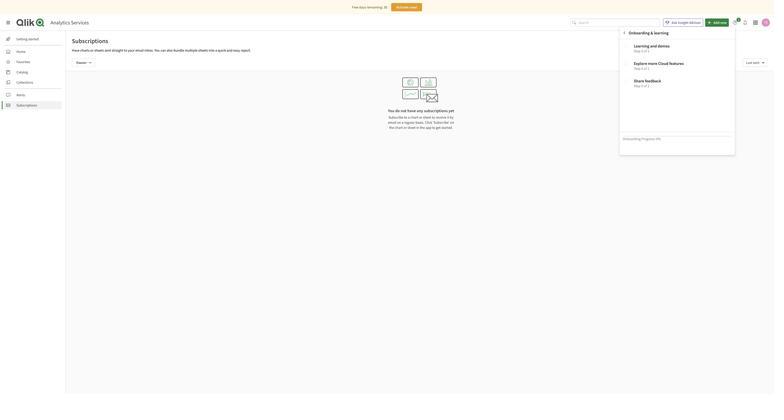 Task type: describe. For each thing, give the bounding box(es) containing it.
free
[[352, 5, 359, 10]]

advisor
[[690, 20, 702, 25]]

analytics services
[[51, 19, 89, 26]]

sent inside field
[[754, 60, 760, 65]]

1 vertical spatial chart
[[395, 125, 403, 130]]

get
[[436, 125, 441, 130]]

report.
[[241, 48, 251, 53]]

into
[[209, 48, 215, 53]]

multiple
[[185, 48, 198, 53]]

group containing onboarding & learning
[[620, 27, 736, 160]]

charts
[[80, 48, 90, 53]]

of inside learning and demos step 0 of 2
[[645, 49, 648, 53]]

2 inside learning and demos step 0 of 2
[[648, 49, 650, 53]]

2 sheets from the left
[[198, 48, 208, 53]]

0 vertical spatial chart
[[411, 115, 419, 120]]

by
[[450, 115, 454, 120]]

getting started
[[16, 37, 39, 41]]

started
[[28, 37, 39, 41]]

getting started link
[[4, 35, 62, 43]]

onboarding for onboarding & learning
[[629, 30, 650, 35]]

1 sheets from the left
[[94, 48, 104, 53]]

subscriptions inside navigation pane element
[[16, 103, 37, 108]]

0 inside explore more cloud features step 0 of 1
[[642, 66, 644, 71]]

1 horizontal spatial subscriptions
[[72, 37, 108, 45]]

of inside explore more cloud features step 0 of 1
[[645, 66, 648, 71]]

inbox.
[[145, 48, 154, 53]]

catalog
[[16, 70, 28, 75]]

receive
[[436, 115, 447, 120]]

bundle
[[174, 48, 184, 53]]

3
[[739, 18, 740, 22]]

alerts
[[16, 93, 25, 97]]

1 on from the left
[[397, 120, 401, 125]]

demos
[[658, 43, 670, 49]]

do
[[396, 108, 400, 113]]

getting
[[16, 37, 27, 41]]

0 horizontal spatial or
[[90, 48, 94, 53]]

ask
[[672, 20, 678, 25]]

explore more cloud features step 0 of 1
[[635, 61, 684, 71]]

started.
[[442, 125, 453, 130]]

to left your
[[124, 48, 127, 53]]

also
[[167, 48, 173, 53]]

can
[[161, 48, 166, 53]]

owner
[[76, 60, 87, 65]]

straight
[[112, 48, 123, 53]]

regular
[[405, 120, 415, 125]]

searchbar element
[[571, 18, 661, 27]]

days
[[359, 5, 366, 10]]

analytics services element
[[51, 19, 89, 26]]

0%
[[657, 137, 662, 141]]

learning and demos step 0 of 2
[[635, 43, 670, 53]]

0 vertical spatial a
[[216, 48, 217, 53]]

2 horizontal spatial or
[[419, 115, 423, 120]]

have
[[408, 108, 416, 113]]

add new
[[714, 20, 728, 25]]

services
[[71, 19, 89, 26]]

activate now!
[[397, 5, 418, 10]]

have
[[72, 48, 80, 53]]

cloud
[[659, 61, 669, 66]]

to left get
[[433, 125, 436, 130]]

activate now! link
[[392, 3, 423, 11]]

onboarding progress: 0%
[[623, 137, 662, 141]]

feedback
[[646, 78, 662, 84]]

it
[[448, 115, 450, 120]]

learning
[[655, 30, 669, 35]]

share
[[635, 78, 645, 84]]

collections link
[[4, 78, 62, 87]]

more
[[649, 61, 658, 66]]

0 vertical spatial sheet
[[423, 115, 432, 120]]

close sidebar menu image
[[6, 21, 10, 25]]

1
[[648, 66, 650, 71]]

last sent
[[747, 60, 760, 65]]

easy
[[234, 48, 240, 53]]

owner button
[[72, 59, 95, 67]]

0 inside share feedback step 0 of 2
[[642, 84, 644, 88]]

to down subscriptions
[[432, 115, 435, 120]]

subscriptions
[[424, 108, 448, 113]]



Task type: locate. For each thing, give the bounding box(es) containing it.
yet
[[449, 108, 455, 113]]

and inside learning and demos step 0 of 2
[[651, 43, 658, 49]]

Last sent field
[[743, 59, 769, 67]]

click
[[425, 120, 433, 125]]

tyler black image
[[763, 19, 771, 27]]

sheets right charts
[[94, 48, 104, 53]]

1 the from the left
[[390, 125, 395, 130]]

2 vertical spatial a
[[402, 120, 404, 125]]

you left can at the left of the page
[[154, 48, 160, 53]]

0 down explore
[[642, 66, 644, 71]]

2 2 from the top
[[648, 84, 650, 88]]

sheets
[[94, 48, 104, 53], [198, 48, 208, 53]]

collections
[[16, 80, 33, 85]]

1 vertical spatial email
[[388, 120, 397, 125]]

sent
[[105, 48, 111, 53], [754, 60, 760, 65]]

subscriptions up charts
[[72, 37, 108, 45]]

subscriptions
[[72, 37, 108, 45], [16, 103, 37, 108]]

1 vertical spatial 0
[[642, 66, 644, 71]]

of down learning
[[645, 49, 648, 53]]

ask insight advisor button
[[664, 19, 704, 27]]

Search text field
[[579, 18, 661, 27]]

0 horizontal spatial a
[[216, 48, 217, 53]]

quick
[[218, 48, 226, 53]]

home link
[[4, 48, 62, 56]]

1 horizontal spatial sent
[[754, 60, 760, 65]]

0 horizontal spatial you
[[154, 48, 160, 53]]

and
[[651, 43, 658, 49], [227, 48, 233, 53]]

insight
[[679, 20, 689, 25]]

0 horizontal spatial and
[[227, 48, 233, 53]]

catalog link
[[4, 68, 62, 76]]

chart down "subscribe"
[[395, 125, 403, 130]]

email inside you do not have any subscriptions yet subscribe to a chart or sheet to receive it by email on a regular basis. click 'subscribe' on the chart or sheet in the app to get started.
[[388, 120, 397, 125]]

explore
[[635, 61, 648, 66]]

have charts or sheets sent straight to your email inbox. you can also bundle multiple sheets into a quick and easy report.
[[72, 48, 251, 53]]

activate
[[397, 5, 409, 10]]

and left demos
[[651, 43, 658, 49]]

0 horizontal spatial sheets
[[94, 48, 104, 53]]

2 down learning
[[648, 49, 650, 53]]

now!
[[410, 5, 418, 10]]

1 2 from the top
[[648, 49, 650, 53]]

sent left straight
[[105, 48, 111, 53]]

1 horizontal spatial a
[[402, 120, 404, 125]]

not
[[401, 108, 407, 113]]

1 horizontal spatial or
[[404, 125, 407, 130]]

1 of from the top
[[645, 49, 648, 53]]

add new button
[[706, 19, 730, 27]]

1 vertical spatial or
[[419, 115, 423, 120]]

3 step from the top
[[635, 84, 641, 88]]

0 vertical spatial 0
[[642, 49, 644, 53]]

of left 1
[[645, 66, 648, 71]]

or
[[90, 48, 94, 53], [419, 115, 423, 120], [404, 125, 407, 130]]

basis.
[[416, 120, 425, 125]]

of inside share feedback step 0 of 2
[[645, 84, 648, 88]]

or down regular
[[404, 125, 407, 130]]

analytics
[[51, 19, 70, 26]]

0 horizontal spatial on
[[397, 120, 401, 125]]

you do not have any subscriptions yet subscribe to a chart or sheet to receive it by email on a regular basis. click 'subscribe' on the chart or sheet in the app to get started.
[[388, 108, 455, 130]]

3 0 from the top
[[642, 84, 644, 88]]

0 vertical spatial onboarding
[[629, 30, 650, 35]]

favorites link
[[4, 58, 62, 66]]

1 horizontal spatial sheet
[[423, 115, 432, 120]]

2 0 from the top
[[642, 66, 644, 71]]

2 the from the left
[[420, 125, 425, 130]]

email down "subscribe"
[[388, 120, 397, 125]]

2 of from the top
[[645, 66, 648, 71]]

0 horizontal spatial chart
[[395, 125, 403, 130]]

of
[[645, 49, 648, 53], [645, 66, 648, 71], [645, 84, 648, 88]]

0 vertical spatial 2
[[648, 49, 650, 53]]

step down learning
[[635, 49, 641, 53]]

step down explore
[[635, 66, 641, 71]]

step inside learning and demos step 0 of 2
[[635, 49, 641, 53]]

'subscribe'
[[433, 120, 450, 125]]

subscribe
[[389, 115, 404, 120]]

1 horizontal spatial you
[[388, 108, 395, 113]]

1 vertical spatial sheet
[[408, 125, 416, 130]]

sheet
[[423, 115, 432, 120], [408, 125, 416, 130]]

1 vertical spatial you
[[388, 108, 395, 113]]

0 inside learning and demos step 0 of 2
[[642, 49, 644, 53]]

2 vertical spatial of
[[645, 84, 648, 88]]

2 on from the left
[[451, 120, 455, 125]]

to up regular
[[405, 115, 408, 120]]

add
[[714, 20, 720, 25]]

1 vertical spatial 2
[[648, 84, 650, 88]]

ask insight advisor
[[672, 20, 702, 25]]

1 vertical spatial onboarding
[[623, 137, 641, 141]]

a up regular
[[408, 115, 410, 120]]

app
[[426, 125, 432, 130]]

2 horizontal spatial a
[[408, 115, 410, 120]]

0 horizontal spatial email
[[135, 48, 144, 53]]

the down "subscribe"
[[390, 125, 395, 130]]

1 horizontal spatial on
[[451, 120, 455, 125]]

free days remaining: 30
[[352, 5, 388, 10]]

share feedback step 0 of 2
[[635, 78, 662, 88]]

subscriptions link
[[4, 101, 62, 109]]

0 vertical spatial or
[[90, 48, 94, 53]]

2 down "feedback"
[[648, 84, 650, 88]]

0 vertical spatial you
[[154, 48, 160, 53]]

or up basis.
[[419, 115, 423, 120]]

0 vertical spatial email
[[135, 48, 144, 53]]

of down the share
[[645, 84, 648, 88]]

you inside you do not have any subscriptions yet subscribe to a chart or sheet to receive it by email on a regular basis. click 'subscribe' on the chart or sheet in the app to get started.
[[388, 108, 395, 113]]

filters region
[[66, 54, 775, 71]]

on down by
[[451, 120, 455, 125]]

chart
[[411, 115, 419, 120], [395, 125, 403, 130]]

email
[[135, 48, 144, 53], [388, 120, 397, 125]]

0 horizontal spatial subscriptions
[[16, 103, 37, 108]]

home
[[16, 49, 26, 54]]

0 horizontal spatial the
[[390, 125, 395, 130]]

onboarding left the &
[[629, 30, 650, 35]]

2 vertical spatial or
[[404, 125, 407, 130]]

3 of from the top
[[645, 84, 648, 88]]

step inside share feedback step 0 of 2
[[635, 84, 641, 88]]

a left regular
[[402, 120, 404, 125]]

the right in
[[420, 125, 425, 130]]

2 inside share feedback step 0 of 2
[[648, 84, 650, 88]]

1 vertical spatial of
[[645, 66, 648, 71]]

1 vertical spatial a
[[408, 115, 410, 120]]

1 0 from the top
[[642, 49, 644, 53]]

2 vertical spatial step
[[635, 84, 641, 88]]

or right charts
[[90, 48, 94, 53]]

0 horizontal spatial sent
[[105, 48, 111, 53]]

to
[[124, 48, 127, 53], [405, 115, 408, 120], [432, 115, 435, 120], [433, 125, 436, 130]]

on
[[397, 120, 401, 125], [451, 120, 455, 125]]

1 horizontal spatial and
[[651, 43, 658, 49]]

you left do
[[388, 108, 395, 113]]

sheet down regular
[[408, 125, 416, 130]]

step inside explore more cloud features step 0 of 1
[[635, 66, 641, 71]]

alerts link
[[4, 91, 62, 99]]

onboarding for onboarding progress: 0%
[[623, 137, 641, 141]]

progress:
[[642, 137, 656, 141]]

1 horizontal spatial the
[[420, 125, 425, 130]]

sheets left into
[[198, 48, 208, 53]]

2 vertical spatial 0
[[642, 84, 644, 88]]

on down "subscribe"
[[397, 120, 401, 125]]

sent right last
[[754, 60, 760, 65]]

0 vertical spatial sent
[[105, 48, 111, 53]]

your
[[128, 48, 135, 53]]

subscriptions down alerts
[[16, 103, 37, 108]]

1 horizontal spatial sheets
[[198, 48, 208, 53]]

2 step from the top
[[635, 66, 641, 71]]

onboarding left progress:
[[623, 137, 641, 141]]

0 horizontal spatial sheet
[[408, 125, 416, 130]]

navigation pane element
[[0, 33, 66, 112]]

onboarding
[[629, 30, 650, 35], [623, 137, 641, 141]]

group
[[620, 27, 736, 160]]

chart up regular
[[411, 115, 419, 120]]

1 horizontal spatial email
[[388, 120, 397, 125]]

0 vertical spatial step
[[635, 49, 641, 53]]

any
[[417, 108, 424, 113]]

1 vertical spatial step
[[635, 66, 641, 71]]

0 vertical spatial subscriptions
[[72, 37, 108, 45]]

1 step from the top
[[635, 49, 641, 53]]

0
[[642, 49, 644, 53], [642, 66, 644, 71], [642, 84, 644, 88]]

30
[[384, 5, 388, 10]]

sheet up click
[[423, 115, 432, 120]]

remaining:
[[367, 5, 383, 10]]

in
[[417, 125, 420, 130]]

0 down the share
[[642, 84, 644, 88]]

step
[[635, 49, 641, 53], [635, 66, 641, 71], [635, 84, 641, 88]]

3 button
[[732, 18, 743, 27]]

email right your
[[135, 48, 144, 53]]

0 down learning
[[642, 49, 644, 53]]

and left easy
[[227, 48, 233, 53]]

0 vertical spatial of
[[645, 49, 648, 53]]

onboarding & learning
[[629, 30, 669, 35]]

&
[[651, 30, 654, 35]]

you
[[154, 48, 160, 53], [388, 108, 395, 113]]

features
[[670, 61, 684, 66]]

1 vertical spatial sent
[[754, 60, 760, 65]]

a right into
[[216, 48, 217, 53]]

favorites
[[16, 60, 30, 64]]

last
[[747, 60, 753, 65]]

new
[[721, 20, 728, 25]]

step down the share
[[635, 84, 641, 88]]

learning
[[635, 43, 650, 49]]

1 horizontal spatial chart
[[411, 115, 419, 120]]

1 vertical spatial subscriptions
[[16, 103, 37, 108]]



Task type: vqa. For each thing, say whether or not it's contained in the screenshot.
inbox.
yes



